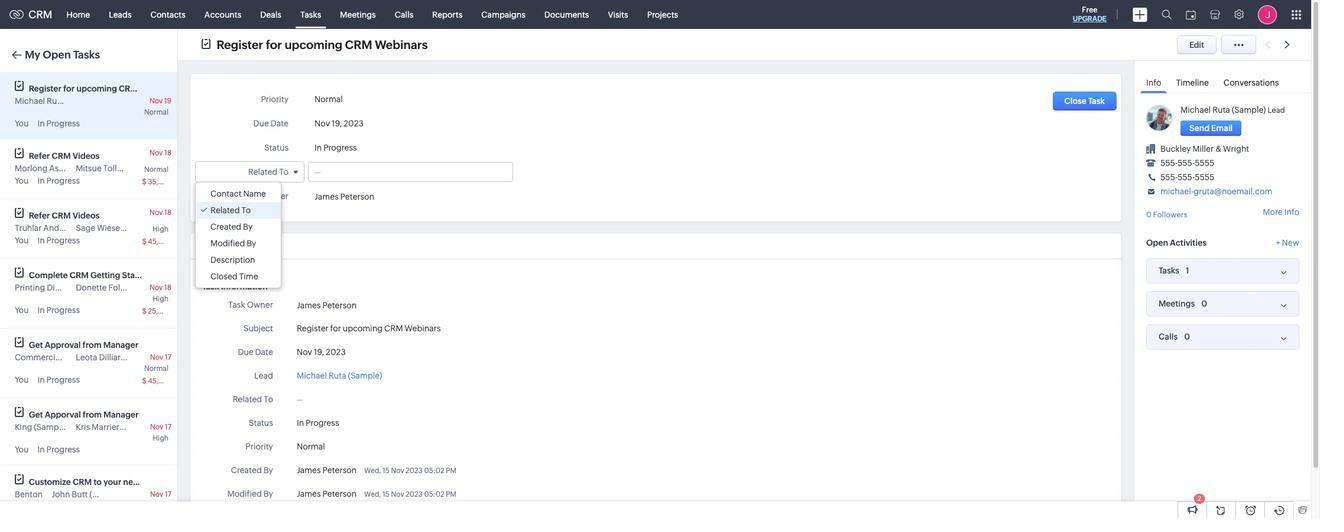 Task type: describe. For each thing, give the bounding box(es) containing it.
buckley miller & wright
[[1161, 144, 1250, 154]]

leota dilliard (sample)
[[76, 353, 162, 363]]

profile element
[[1252, 0, 1285, 29]]

1 vertical spatial nov 19, 2023
[[297, 348, 346, 357]]

2 vertical spatial for
[[330, 324, 341, 334]]

nov 18 for mitsue tollner (sample)
[[150, 149, 172, 157]]

edit button
[[1178, 35, 1217, 54]]

45,000.00 for sage wieser (sample)
[[148, 238, 184, 246]]

info inside info link
[[1147, 78, 1162, 88]]

kris marrier (sample)
[[76, 423, 155, 432]]

you for king (sample)
[[15, 445, 29, 455]]

calendar image
[[1187, 10, 1197, 19]]

king (sample)
[[15, 423, 68, 432]]

dimensions
[[47, 283, 92, 293]]

1 vertical spatial owner
[[247, 300, 273, 310]]

2 555-555-5555 from the top
[[1161, 173, 1215, 182]]

0 horizontal spatial to
[[242, 206, 251, 215]]

leads
[[109, 10, 132, 19]]

refer crm videos for associates
[[29, 151, 100, 161]]

press
[[64, 353, 84, 363]]

my
[[25, 49, 40, 61]]

0 vertical spatial 19,
[[332, 119, 342, 128]]

0 followers
[[1147, 211, 1188, 219]]

campaigns
[[482, 10, 526, 19]]

2 vertical spatial webinars
[[405, 324, 441, 334]]

closed time
[[211, 272, 258, 282]]

&
[[1216, 144, 1222, 154]]

name
[[243, 189, 266, 199]]

associates
[[49, 164, 90, 173]]

description
[[211, 256, 255, 265]]

mitsue tollner (sample)
[[76, 164, 165, 173]]

1 vertical spatial register for upcoming crm webinars
[[297, 324, 441, 334]]

commercial
[[15, 353, 62, 363]]

michael ruta (sample)
[[297, 371, 382, 381]]

0 vertical spatial modified by
[[211, 239, 256, 248]]

1 vertical spatial tasks
[[73, 49, 100, 61]]

2 horizontal spatial register
[[297, 324, 329, 334]]

35,000.00
[[148, 178, 184, 186]]

get for get approval from manager
[[29, 341, 43, 350]]

0 vertical spatial date
[[271, 119, 289, 128]]

crm inside customize crm to your needs nov 17
[[73, 478, 92, 487]]

pm for created by
[[446, 467, 457, 476]]

wright
[[1224, 144, 1250, 154]]

15 for modified by
[[383, 491, 390, 499]]

17 inside customize crm to your needs nov 17
[[165, 491, 172, 499]]

dilliard
[[99, 353, 126, 363]]

michael for michael ruta (sample)
[[297, 371, 327, 381]]

accounts link
[[195, 0, 251, 29]]

created inside tree
[[211, 222, 241, 232]]

previous record image
[[1266, 41, 1271, 49]]

close task link
[[1053, 92, 1117, 111]]

for inside register for upcoming crm webinars nov 19
[[63, 84, 75, 93]]

1 horizontal spatial open
[[1147, 238, 1169, 248]]

printing
[[15, 283, 45, 293]]

get for get apporval from manager
[[29, 410, 43, 420]]

contacts
[[151, 10, 186, 19]]

tree containing contact name
[[196, 183, 281, 288]]

ruta for michael ruta (sample)
[[329, 371, 346, 381]]

benton
[[15, 490, 43, 500]]

attys
[[90, 224, 109, 233]]

nov inside customize crm to your needs nov 17
[[150, 491, 163, 499]]

home link
[[57, 0, 99, 29]]

details
[[224, 241, 253, 251]]

nov inside the get apporval from manager nov 17
[[150, 424, 163, 432]]

marrier
[[92, 423, 119, 432]]

close task
[[1065, 96, 1105, 106]]

michael-gruta@noemail.com link
[[1161, 187, 1273, 196]]

0 vertical spatial created by
[[211, 222, 253, 232]]

1 horizontal spatial calls
[[1159, 332, 1178, 342]]

hide details link
[[202, 241, 253, 251]]

get approval from manager nov 17
[[29, 341, 172, 362]]

crm inside complete crm getting started steps nov 18
[[70, 271, 89, 280]]

john
[[52, 490, 70, 500]]

1 vertical spatial meetings
[[1159, 299, 1196, 309]]

tasks link
[[291, 0, 331, 29]]

1 vertical spatial lead
[[254, 371, 273, 381]]

19
[[164, 97, 172, 105]]

$ for dilliard
[[142, 377, 147, 386]]

0 vertical spatial webinars
[[375, 38, 428, 51]]

+
[[1277, 238, 1281, 248]]

0 vertical spatial upcoming
[[285, 38, 343, 51]]

apporval
[[45, 410, 81, 420]]

high for kris marrier (sample)
[[153, 435, 169, 443]]

donette foller (sample)
[[76, 283, 166, 293]]

butt
[[72, 490, 88, 500]]

more info
[[1264, 208, 1300, 217]]

king
[[15, 423, 32, 432]]

0 vertical spatial task owner
[[244, 192, 289, 201]]

from for kris
[[83, 410, 102, 420]]

customize crm to your needs nov 17
[[29, 478, 172, 499]]

customize
[[29, 478, 71, 487]]

documents
[[545, 10, 589, 19]]

25,000.00
[[148, 308, 184, 316]]

kris
[[76, 423, 90, 432]]

(sample) for michael ruta (sample) lead
[[1232, 105, 1267, 115]]

miller
[[1193, 144, 1214, 154]]

nov inside complete crm getting started steps nov 18
[[150, 284, 163, 292]]

2 vertical spatial related
[[233, 395, 262, 405]]

(sample) for donette foller (sample)
[[132, 283, 166, 293]]

meetings link
[[331, 0, 385, 29]]

truhlar and truhlar attys
[[15, 224, 109, 233]]

1 vertical spatial modified by
[[227, 490, 273, 499]]

0 vertical spatial owner
[[262, 192, 289, 201]]

webinars inside register for upcoming crm webinars nov 19
[[140, 84, 177, 93]]

0 vertical spatial michael ruta (sample) link
[[1181, 105, 1267, 115]]

get apporval from manager nov 17
[[29, 410, 172, 432]]

timeline link
[[1171, 70, 1215, 93]]

(sample) for leota dilliard (sample)
[[127, 353, 162, 363]]

1 vertical spatial michael ruta (sample) link
[[297, 370, 382, 383]]

$ 45,000.00 for leota dilliard (sample)
[[142, 377, 184, 386]]

05:02 for modified by
[[424, 491, 445, 499]]

from for leota
[[83, 341, 102, 350]]

you for truhlar and truhlar attys
[[15, 236, 29, 245]]

related to inside tree
[[211, 206, 251, 215]]

0 vertical spatial tasks
[[300, 10, 321, 19]]

hide
[[202, 241, 222, 251]]

nov inside register for upcoming crm webinars nov 19
[[150, 97, 163, 105]]

2 vertical spatial to
[[264, 395, 273, 405]]

1 vertical spatial modified
[[227, 490, 262, 499]]

1 horizontal spatial info
[[1285, 208, 1300, 217]]

nov inside get approval from manager nov 17
[[150, 354, 163, 362]]

2 truhlar from the left
[[61, 224, 88, 233]]

complete
[[29, 271, 68, 280]]

mitsue
[[76, 164, 102, 173]]

0 vertical spatial due
[[253, 119, 269, 128]]

create menu element
[[1126, 0, 1155, 29]]

reports link
[[423, 0, 472, 29]]

(sample) for mitsue tollner (sample)
[[131, 164, 165, 173]]

0 vertical spatial status
[[264, 143, 289, 153]]

more info link
[[1264, 208, 1300, 217]]

leota
[[76, 353, 97, 363]]

projects
[[647, 10, 679, 19]]

tollner
[[103, 164, 130, 173]]

task inside close task link
[[1089, 96, 1105, 106]]

accounts
[[205, 10, 242, 19]]

free upgrade
[[1073, 5, 1107, 23]]

upgrade
[[1073, 15, 1107, 23]]

you for printing dimensions
[[15, 306, 29, 315]]

0 vertical spatial nov 19, 2023
[[315, 119, 364, 128]]

started
[[122, 271, 151, 280]]

deals link
[[251, 0, 291, 29]]

1 vertical spatial due date
[[238, 348, 273, 357]]

you for commercial press
[[15, 376, 29, 385]]

timeline
[[1177, 78, 1210, 88]]

1 you from the top
[[15, 119, 29, 128]]

michael-gruta@noemail.com
[[1161, 187, 1273, 196]]

1 truhlar from the left
[[15, 224, 42, 233]]

1 5555 from the top
[[1196, 159, 1215, 168]]

15 for created by
[[383, 467, 390, 476]]

closed
[[211, 272, 238, 282]]

1 vertical spatial date
[[255, 348, 273, 357]]

05:02 for created by
[[424, 467, 445, 476]]

$ 25,000.00
[[142, 308, 184, 316]]

documents link
[[535, 0, 599, 29]]

45,000.00 for leota dilliard (sample)
[[148, 377, 184, 386]]

1 vertical spatial related
[[211, 206, 240, 215]]

michael ruta (sample) normal
[[15, 96, 169, 117]]

manager for marrier
[[104, 410, 139, 420]]

contacts link
[[141, 0, 195, 29]]

0 vertical spatial open
[[43, 49, 71, 61]]

task information
[[202, 282, 268, 292]]

18 for mitsue tollner (sample)
[[164, 149, 172, 157]]

$ for wieser
[[142, 238, 147, 246]]

0 vertical spatial register for upcoming crm webinars
[[217, 38, 428, 51]]

pm for modified by
[[446, 491, 457, 499]]

and
[[43, 224, 59, 233]]

1 vertical spatial task owner
[[228, 300, 273, 310]]

info link
[[1141, 70, 1168, 93]]



Task type: locate. For each thing, give the bounding box(es) containing it.
0 vertical spatial high
[[153, 225, 169, 234]]

17
[[165, 354, 172, 362], [165, 424, 172, 432], [165, 491, 172, 499]]

0 horizontal spatial meetings
[[340, 10, 376, 19]]

18 down the steps
[[164, 284, 172, 292]]

0 for meetings
[[1202, 299, 1208, 308]]

profile image
[[1259, 5, 1278, 24]]

1 vertical spatial wed,
[[364, 491, 381, 499]]

1 horizontal spatial lead
[[1268, 106, 1286, 115]]

1 horizontal spatial for
[[266, 38, 282, 51]]

0 vertical spatial refer
[[29, 151, 50, 161]]

calls inside 'link'
[[395, 10, 414, 19]]

task owner down information in the left of the page
[[228, 300, 273, 310]]

18 up 35,000.00
[[164, 149, 172, 157]]

18 inside complete crm getting started steps nov 18
[[164, 284, 172, 292]]

3 you from the top
[[15, 236, 29, 245]]

tasks
[[300, 10, 321, 19], [73, 49, 100, 61], [1159, 266, 1180, 276]]

michael inside michael ruta (sample) normal
[[15, 96, 45, 106]]

sage wieser (sample)
[[76, 224, 159, 233]]

(sample) for sage wieser (sample)
[[125, 224, 159, 233]]

register for upcoming crm webinars
[[217, 38, 428, 51], [297, 324, 441, 334]]

0 vertical spatial 18
[[164, 149, 172, 157]]

ruta inside michael ruta (sample) normal
[[47, 96, 64, 106]]

0 vertical spatial wed, 15 nov 2023 05:02 pm
[[364, 467, 457, 476]]

2 get from the top
[[29, 410, 43, 420]]

hide details
[[202, 241, 253, 251]]

2 05:02 from the top
[[424, 491, 445, 499]]

$ for tollner
[[142, 178, 147, 186]]

printing dimensions
[[15, 283, 92, 293]]

1 17 from the top
[[165, 354, 172, 362]]

1 vertical spatial status
[[249, 419, 273, 428]]

for
[[266, 38, 282, 51], [63, 84, 75, 93], [330, 324, 341, 334]]

0 vertical spatial lead
[[1268, 106, 1286, 115]]

nov 18 up "$ 35,000.00"
[[150, 149, 172, 157]]

1 horizontal spatial 0
[[1185, 332, 1191, 342]]

from up leota
[[83, 341, 102, 350]]

0 horizontal spatial register
[[29, 84, 62, 93]]

1 vertical spatial priority
[[246, 442, 273, 452]]

17 inside the get apporval from manager nov 17
[[165, 424, 172, 432]]

2 from from the top
[[83, 410, 102, 420]]

2 refer crm videos from the top
[[29, 211, 100, 221]]

created by
[[211, 222, 253, 232], [231, 466, 273, 476]]

michael-
[[1161, 187, 1194, 196]]

tasks down the home link
[[73, 49, 100, 61]]

2 horizontal spatial ruta
[[1213, 105, 1231, 115]]

home
[[67, 10, 90, 19]]

calls
[[395, 10, 414, 19], [1159, 332, 1178, 342]]

gruta@noemail.com
[[1194, 187, 1273, 196]]

due date down subject
[[238, 348, 273, 357]]

high up the steps
[[153, 225, 169, 234]]

1 15 from the top
[[383, 467, 390, 476]]

2 vertical spatial high
[[153, 435, 169, 443]]

subject
[[244, 324, 273, 334]]

leads link
[[99, 0, 141, 29]]

manager up 'kris marrier (sample)'
[[104, 410, 139, 420]]

2 nov 18 from the top
[[150, 209, 172, 217]]

reports
[[433, 10, 463, 19]]

wed, for created by
[[364, 467, 381, 476]]

normal inside michael ruta (sample) normal
[[144, 108, 169, 117]]

(sample) for michael ruta (sample)
[[348, 371, 382, 381]]

0 horizontal spatial 0
[[1147, 211, 1152, 219]]

get inside the get apporval from manager nov 17
[[29, 410, 43, 420]]

crm link
[[9, 8, 52, 21]]

0 vertical spatial 17
[[165, 354, 172, 362]]

2 15 from the top
[[383, 491, 390, 499]]

1 45,000.00 from the top
[[148, 238, 184, 246]]

info left timeline at right top
[[1147, 78, 1162, 88]]

1 vertical spatial to
[[242, 206, 251, 215]]

1 vertical spatial info
[[1285, 208, 1300, 217]]

task
[[1089, 96, 1105, 106], [244, 192, 261, 201], [202, 282, 219, 292], [228, 300, 245, 310]]

1 vertical spatial register
[[29, 84, 62, 93]]

0 horizontal spatial calls
[[395, 10, 414, 19]]

2 wed, 15 nov 2023 05:02 pm from the top
[[364, 491, 457, 499]]

1 vertical spatial webinars
[[140, 84, 177, 93]]

michael
[[15, 96, 45, 106], [1181, 105, 1211, 115], [297, 371, 327, 381]]

open
[[43, 49, 71, 61], [1147, 238, 1169, 248]]

19,
[[332, 119, 342, 128], [314, 348, 324, 357]]

Related To field
[[195, 161, 305, 183]]

0 vertical spatial nov 18
[[150, 149, 172, 157]]

task owner
[[244, 192, 289, 201], [228, 300, 273, 310]]

lead inside michael ruta (sample) lead
[[1268, 106, 1286, 115]]

info right more
[[1285, 208, 1300, 217]]

conversations
[[1224, 78, 1280, 88]]

you down printing
[[15, 306, 29, 315]]

2 $ from the top
[[142, 238, 147, 246]]

3 $ from the top
[[142, 308, 147, 316]]

michael ruta (sample) link
[[1181, 105, 1267, 115], [297, 370, 382, 383]]

task owner down related to field at the top left
[[244, 192, 289, 201]]

1 from from the top
[[83, 341, 102, 350]]

(sample) for kris marrier (sample)
[[121, 423, 155, 432]]

wed,
[[364, 467, 381, 476], [364, 491, 381, 499]]

to inside field
[[279, 167, 289, 177]]

17 inside get approval from manager nov 17
[[165, 354, 172, 362]]

1 horizontal spatial michael
[[297, 371, 327, 381]]

2 horizontal spatial 0
[[1202, 299, 1208, 308]]

1 get from the top
[[29, 341, 43, 350]]

18
[[164, 149, 172, 157], [164, 209, 172, 217], [164, 284, 172, 292]]

(sample)
[[66, 96, 100, 106], [1232, 105, 1267, 115], [131, 164, 165, 173], [125, 224, 159, 233], [132, 283, 166, 293], [127, 353, 162, 363], [348, 371, 382, 381], [34, 423, 68, 432], [121, 423, 155, 432], [90, 490, 124, 500]]

lead down conversations
[[1268, 106, 1286, 115]]

you down truhlar and truhlar attys
[[15, 236, 29, 245]]

2 $ 45,000.00 from the top
[[142, 377, 184, 386]]

2 high from the top
[[153, 295, 169, 303]]

register for upcoming crm webinars down tasks link
[[217, 38, 428, 51]]

for up michael ruta (sample) normal
[[63, 84, 75, 93]]

1 vertical spatial related to
[[211, 206, 251, 215]]

lead
[[1268, 106, 1286, 115], [254, 371, 273, 381]]

0 horizontal spatial michael ruta (sample) link
[[297, 370, 382, 383]]

task down task information
[[228, 300, 245, 310]]

owner up subject
[[247, 300, 273, 310]]

4 you from the top
[[15, 306, 29, 315]]

sage
[[76, 224, 95, 233]]

0 vertical spatial manager
[[103, 341, 139, 350]]

contact
[[211, 189, 242, 199]]

1 vertical spatial high
[[153, 295, 169, 303]]

1 horizontal spatial truhlar
[[61, 224, 88, 233]]

1 vertical spatial due
[[238, 348, 254, 357]]

nov 18 down "$ 35,000.00"
[[150, 209, 172, 217]]

2 you from the top
[[15, 176, 29, 186]]

1 horizontal spatial 19,
[[332, 119, 342, 128]]

modified inside tree
[[211, 239, 245, 248]]

2 pm from the top
[[446, 491, 457, 499]]

1 vertical spatial 555-555-5555
[[1161, 173, 1215, 182]]

2 vertical spatial upcoming
[[343, 324, 383, 334]]

$ down sage wieser (sample)
[[142, 238, 147, 246]]

0 vertical spatial meetings
[[340, 10, 376, 19]]

0 vertical spatial 5555
[[1196, 159, 1215, 168]]

open down 0 followers
[[1147, 238, 1169, 248]]

search image
[[1162, 9, 1172, 20]]

create menu image
[[1133, 7, 1148, 22]]

$ 45,000.00 for sage wieser (sample)
[[142, 238, 184, 246]]

wed, 15 nov 2023 05:02 pm for modified by
[[364, 491, 457, 499]]

contact name
[[211, 189, 266, 199]]

videos for mitsue
[[73, 151, 100, 161]]

register for upcoming crm webinars up michael ruta (sample)
[[297, 324, 441, 334]]

james
[[315, 192, 339, 202], [297, 301, 321, 310], [297, 466, 321, 476], [297, 490, 321, 499]]

truhlar right and
[[61, 224, 88, 233]]

date up related to field at the top left
[[271, 119, 289, 128]]

you
[[15, 119, 29, 128], [15, 176, 29, 186], [15, 236, 29, 245], [15, 306, 29, 315], [15, 376, 29, 385], [15, 445, 29, 455]]

$ 35,000.00
[[142, 178, 184, 186]]

2 5555 from the top
[[1196, 173, 1215, 182]]

0 horizontal spatial truhlar
[[15, 224, 42, 233]]

ruta for michael ruta (sample) lead
[[1213, 105, 1231, 115]]

0 horizontal spatial open
[[43, 49, 71, 61]]

high for donette foller (sample)
[[153, 295, 169, 303]]

$ left 35,000.00
[[142, 178, 147, 186]]

followers
[[1154, 211, 1188, 219]]

manager
[[103, 341, 139, 350], [104, 410, 139, 420]]

45,000.00
[[148, 238, 184, 246], [148, 377, 184, 386]]

0 vertical spatial calls
[[395, 10, 414, 19]]

videos up mitsue
[[73, 151, 100, 161]]

15
[[383, 467, 390, 476], [383, 491, 390, 499]]

17 for leota dilliard (sample)
[[165, 354, 172, 362]]

2 vertical spatial 17
[[165, 491, 172, 499]]

1 vertical spatial pm
[[446, 491, 457, 499]]

lead down subject
[[254, 371, 273, 381]]

manager up leota dilliard (sample)
[[103, 341, 139, 350]]

register inside register for upcoming crm webinars nov 19
[[29, 84, 62, 93]]

register down my
[[29, 84, 62, 93]]

1 vertical spatial refer crm videos
[[29, 211, 100, 221]]

$ 45,000.00 up the steps
[[142, 238, 184, 246]]

refer crm videos up truhlar and truhlar attys
[[29, 211, 100, 221]]

calls link
[[385, 0, 423, 29]]

2 18 from the top
[[164, 209, 172, 217]]

high down 'kris marrier (sample)'
[[153, 435, 169, 443]]

2 vertical spatial tasks
[[1159, 266, 1180, 276]]

refer up and
[[29, 211, 50, 221]]

status
[[264, 143, 289, 153], [249, 419, 273, 428]]

peterson
[[340, 192, 375, 202], [323, 301, 357, 310], [323, 466, 357, 476], [323, 490, 357, 499]]

from inside get approval from manager nov 17
[[83, 341, 102, 350]]

tree
[[196, 183, 281, 288]]

task right close
[[1089, 96, 1105, 106]]

$ down leota dilliard (sample)
[[142, 377, 147, 386]]

refer crm videos for and
[[29, 211, 100, 221]]

open right my
[[43, 49, 71, 61]]

555-555-5555 up michael-
[[1161, 173, 1215, 182]]

0 vertical spatial wed,
[[364, 467, 381, 476]]

1 vertical spatial 5555
[[1196, 173, 1215, 182]]

17 for kris marrier (sample)
[[165, 424, 172, 432]]

0 vertical spatial modified
[[211, 239, 245, 248]]

0 horizontal spatial for
[[63, 84, 75, 93]]

free
[[1083, 5, 1098, 14]]

tasks right the deals link
[[300, 10, 321, 19]]

1 pm from the top
[[446, 467, 457, 476]]

register right subject
[[297, 324, 329, 334]]

3 high from the top
[[153, 435, 169, 443]]

1 vertical spatial open
[[1147, 238, 1169, 248]]

high for sage wieser (sample)
[[153, 225, 169, 234]]

1 vertical spatial created by
[[231, 466, 273, 476]]

donette
[[76, 283, 107, 293]]

due
[[253, 119, 269, 128], [238, 348, 254, 357]]

1 vertical spatial $ 45,000.00
[[142, 377, 184, 386]]

$ for foller
[[142, 308, 147, 316]]

2 45,000.00 from the top
[[148, 377, 184, 386]]

None button
[[1181, 121, 1242, 136]]

created
[[211, 222, 241, 232], [231, 466, 262, 476]]

wieser
[[97, 224, 123, 233]]

0 vertical spatial 05:02
[[424, 467, 445, 476]]

1 vertical spatial 17
[[165, 424, 172, 432]]

1 vertical spatial from
[[83, 410, 102, 420]]

get inside get approval from manager nov 17
[[29, 341, 43, 350]]

1 wed, from the top
[[364, 467, 381, 476]]

2 wed, from the top
[[364, 491, 381, 499]]

$ left 25,000.00
[[142, 308, 147, 316]]

meetings down 1 in the right of the page
[[1159, 299, 1196, 309]]

owner down related to field at the top left
[[262, 192, 289, 201]]

date
[[271, 119, 289, 128], [255, 348, 273, 357]]

2 horizontal spatial for
[[330, 324, 341, 334]]

refer crm videos up associates
[[29, 151, 100, 161]]

0 horizontal spatial info
[[1147, 78, 1162, 88]]

crm
[[28, 8, 52, 21], [345, 38, 372, 51], [119, 84, 138, 93], [52, 151, 71, 161], [52, 211, 71, 221], [70, 271, 89, 280], [384, 324, 403, 334], [73, 478, 92, 487]]

1 refer crm videos from the top
[[29, 151, 100, 161]]

your
[[103, 478, 121, 487]]

due down subject
[[238, 348, 254, 357]]

campaigns link
[[472, 0, 535, 29]]

related inside field
[[248, 167, 278, 177]]

(sample) for michael ruta (sample) normal
[[66, 96, 100, 106]]

3 18 from the top
[[164, 284, 172, 292]]

due up related to field at the top left
[[253, 119, 269, 128]]

you up morlong
[[15, 119, 29, 128]]

2 vertical spatial register
[[297, 324, 329, 334]]

upcoming up michael ruta (sample) normal
[[76, 84, 117, 93]]

get up "commercial"
[[29, 341, 43, 350]]

tasks left 1 in the right of the page
[[1159, 266, 1180, 276]]

(sample) inside michael ruta (sample) link
[[348, 371, 382, 381]]

5 you from the top
[[15, 376, 29, 385]]

you for morlong associates
[[15, 176, 29, 186]]

1 vertical spatial 19,
[[314, 348, 324, 357]]

task down the closed
[[202, 282, 219, 292]]

related to inside field
[[248, 167, 289, 177]]

michael ruta (sample) lead
[[1181, 105, 1286, 115]]

ruta
[[47, 96, 64, 106], [1213, 105, 1231, 115], [329, 371, 346, 381]]

date down subject
[[255, 348, 273, 357]]

45,000.00 up the steps
[[148, 238, 184, 246]]

2 videos from the top
[[73, 211, 100, 221]]

ruta for michael ruta (sample) normal
[[47, 96, 64, 106]]

2 horizontal spatial to
[[279, 167, 289, 177]]

visits link
[[599, 0, 638, 29]]

videos up sage
[[73, 211, 100, 221]]

open activities
[[1147, 238, 1207, 248]]

1 05:02 from the top
[[424, 467, 445, 476]]

1 videos from the top
[[73, 151, 100, 161]]

from inside the get apporval from manager nov 17
[[83, 410, 102, 420]]

search element
[[1155, 0, 1179, 29]]

activities
[[1171, 238, 1207, 248]]

0 vertical spatial register
[[217, 38, 263, 51]]

for down deals
[[266, 38, 282, 51]]

time
[[239, 272, 258, 282]]

1 vertical spatial refer
[[29, 211, 50, 221]]

1 vertical spatial created
[[231, 466, 262, 476]]

45,000.00 down leota dilliard (sample)
[[148, 377, 184, 386]]

for up michael ruta (sample)
[[330, 324, 341, 334]]

5555 up michael-gruta@noemail.com "link"
[[1196, 173, 1215, 182]]

1 vertical spatial manager
[[104, 410, 139, 420]]

555-555-5555 down the buckley
[[1161, 159, 1215, 168]]

18 for sage wieser (sample)
[[164, 209, 172, 217]]

projects link
[[638, 0, 688, 29]]

0 vertical spatial priority
[[261, 95, 289, 104]]

1 high from the top
[[153, 225, 169, 234]]

truhlar
[[15, 224, 42, 233], [61, 224, 88, 233]]

1 vertical spatial 05:02
[[424, 491, 445, 499]]

register for upcoming crm webinars nov 19
[[29, 84, 177, 105]]

manager inside get approval from manager nov 17
[[103, 341, 139, 350]]

you down "commercial"
[[15, 376, 29, 385]]

18 down 35,000.00
[[164, 209, 172, 217]]

manager for dilliard
[[103, 341, 139, 350]]

foller
[[109, 283, 130, 293]]

you down king
[[15, 445, 29, 455]]

register down accounts
[[217, 38, 263, 51]]

wed, 15 nov 2023 05:02 pm for created by
[[364, 467, 457, 476]]

0 vertical spatial related to
[[248, 167, 289, 177]]

my open tasks
[[25, 49, 100, 61]]

555-555-5555
[[1161, 159, 1215, 168], [1161, 173, 1215, 182]]

0 vertical spatial 45,000.00
[[148, 238, 184, 246]]

0 vertical spatial related
[[248, 167, 278, 177]]

2 refer from the top
[[29, 211, 50, 221]]

james peterson
[[315, 192, 375, 202], [297, 301, 357, 310], [297, 466, 357, 476], [297, 490, 357, 499]]

5555 down buckley miller & wright
[[1196, 159, 1215, 168]]

1 horizontal spatial to
[[264, 395, 273, 405]]

$ 45,000.00 down leota dilliard (sample)
[[142, 377, 184, 386]]

due date
[[253, 119, 289, 128], [238, 348, 273, 357]]

videos
[[73, 151, 100, 161], [73, 211, 100, 221]]

meetings left calls 'link' in the top of the page
[[340, 10, 376, 19]]

michael for michael ruta (sample) lead
[[1181, 105, 1211, 115]]

1 wed, 15 nov 2023 05:02 pm from the top
[[364, 467, 457, 476]]

next record image
[[1285, 41, 1293, 49]]

task down related to field at the top left
[[244, 192, 261, 201]]

wed, for modified by
[[364, 491, 381, 499]]

needs
[[123, 478, 147, 487]]

from up kris
[[83, 410, 102, 420]]

you down morlong
[[15, 176, 29, 186]]

0 vertical spatial videos
[[73, 151, 100, 161]]

1 $ from the top
[[142, 178, 147, 186]]

1 horizontal spatial tasks
[[300, 10, 321, 19]]

0 vertical spatial 15
[[383, 467, 390, 476]]

1 vertical spatial 45,000.00
[[148, 377, 184, 386]]

3 17 from the top
[[165, 491, 172, 499]]

owner
[[262, 192, 289, 201], [247, 300, 273, 310]]

upcoming down tasks link
[[285, 38, 343, 51]]

crm inside register for upcoming crm webinars nov 19
[[119, 84, 138, 93]]

manager inside the get apporval from manager nov 17
[[104, 410, 139, 420]]

1 refer from the top
[[29, 151, 50, 161]]

nov 18 for sage wieser (sample)
[[150, 209, 172, 217]]

more
[[1264, 208, 1283, 217]]

6 you from the top
[[15, 445, 29, 455]]

5555
[[1196, 159, 1215, 168], [1196, 173, 1215, 182]]

1 555-555-5555 from the top
[[1161, 159, 1215, 168]]

2 vertical spatial related to
[[233, 395, 273, 405]]

(sample) inside michael ruta (sample) normal
[[66, 96, 100, 106]]

truhlar left and
[[15, 224, 42, 233]]

1 horizontal spatial michael ruta (sample) link
[[1181, 105, 1267, 115]]

information
[[221, 282, 268, 292]]

morlong associates
[[15, 164, 90, 173]]

1 vertical spatial calls
[[1159, 332, 1178, 342]]

michael for michael ruta (sample) normal
[[15, 96, 45, 106]]

upcoming inside register for upcoming crm webinars nov 19
[[76, 84, 117, 93]]

upcoming up michael ruta (sample)
[[343, 324, 383, 334]]

0 vertical spatial due date
[[253, 119, 289, 128]]

refer up morlong
[[29, 151, 50, 161]]

1 $ 45,000.00 from the top
[[142, 238, 184, 246]]

0 for calls
[[1185, 332, 1191, 342]]

meetings inside meetings link
[[340, 10, 376, 19]]

modified
[[211, 239, 245, 248], [227, 490, 262, 499]]

(sample) for john butt (sample)
[[90, 490, 124, 500]]

0 horizontal spatial ruta
[[47, 96, 64, 106]]

getting
[[90, 271, 120, 280]]

refer for truhlar
[[29, 211, 50, 221]]

morlong
[[15, 164, 48, 173]]

2 17 from the top
[[165, 424, 172, 432]]

2
[[1198, 496, 1202, 503]]

4 $ from the top
[[142, 377, 147, 386]]

1 vertical spatial 15
[[383, 491, 390, 499]]

due date up related to field at the top left
[[253, 119, 289, 128]]

1 horizontal spatial register
[[217, 38, 263, 51]]

high up $ 25,000.00
[[153, 295, 169, 303]]

1 vertical spatial get
[[29, 410, 43, 420]]

videos for sage
[[73, 211, 100, 221]]

0 horizontal spatial 19,
[[314, 348, 324, 357]]

refer for morlong
[[29, 151, 50, 161]]

1 nov 18 from the top
[[150, 149, 172, 157]]

1 18 from the top
[[164, 149, 172, 157]]

get up "king (sample)"
[[29, 410, 43, 420]]



Task type: vqa. For each thing, say whether or not it's contained in the screenshot.
ROW GROUP
no



